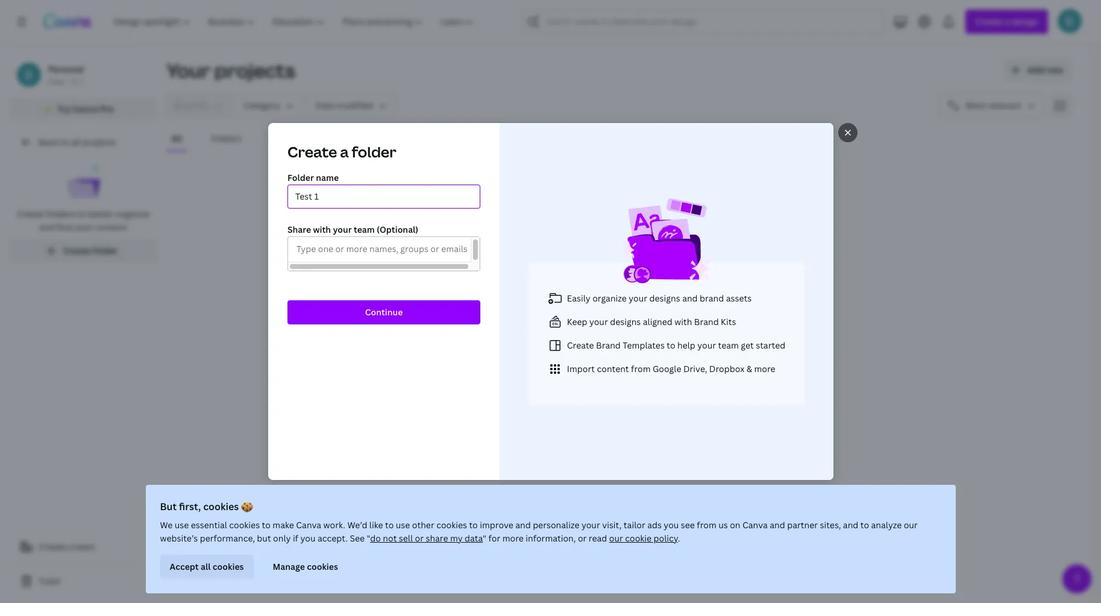 Task type: vqa. For each thing, say whether or not it's contained in the screenshot.
right Back to Business link
no



Task type: describe. For each thing, give the bounding box(es) containing it.
do not sell or share my data link
[[370, 533, 483, 544]]

create a folder
[[287, 142, 396, 162]]

import
[[567, 363, 595, 374]]

information,
[[526, 533, 576, 544]]

folder up folder name "text field" at the top left of the page
[[352, 142, 396, 162]]

create folders to better organize and find your content
[[17, 208, 149, 233]]

read
[[589, 533, 608, 544]]

folder name
[[287, 172, 339, 183]]

if
[[293, 533, 299, 544]]

create design button
[[526, 341, 616, 365]]

(optional)
[[377, 224, 418, 235]]

your right share in the top of the page
[[333, 224, 352, 235]]

free
[[48, 77, 63, 87]]

your inside we use essential cookies to make canva work. we'd like to use other cookies to improve and personalize your visit, tailor ads you see from us on canva and partner sites, and to analyze our website's performance, but only if you accept. see "
[[582, 519, 601, 531]]

manage cookies button
[[263, 555, 348, 579]]

first,
[[179, 500, 201, 513]]

designs for designs
[[271, 133, 303, 144]]

to right like
[[385, 519, 394, 531]]

our cookie policy link
[[610, 533, 678, 544]]

here.
[[620, 315, 637, 325]]

folder inside designs and items you own will appear here anything you design or upload can be found here. create a design or folder to get started.
[[703, 315, 725, 325]]

share
[[426, 533, 448, 544]]

assets
[[726, 292, 752, 304]]

and inside designs and items you own will appear here anything you design or upload can be found here. create a design or folder to get started.
[[549, 295, 569, 309]]

continue
[[365, 306, 403, 318]]

images
[[332, 133, 361, 144]]

a inside designs and items you own will appear here anything you design or upload can be found here. create a design or folder to get started.
[[664, 315, 668, 325]]

find
[[57, 221, 73, 233]]

sites,
[[821, 519, 842, 531]]

create a team
[[39, 541, 95, 552]]

0 horizontal spatial create folder
[[63, 245, 118, 256]]

0 vertical spatial team
[[354, 224, 375, 235]]

found
[[597, 315, 618, 325]]

us
[[719, 519, 728, 531]]

be
[[586, 315, 595, 325]]

analyze
[[872, 519, 902, 531]]

partner
[[788, 519, 818, 531]]

2 horizontal spatial canva
[[743, 519, 768, 531]]

we use essential cookies to make canva work. we'd like to use other cookies to improve and personalize your visit, tailor ads you see from us on canva and partner sites, and to analyze our website's performance, but only if you accept. see "
[[160, 519, 918, 544]]

1 horizontal spatial projects
[[215, 57, 295, 83]]

to right back
[[60, 136, 69, 148]]

for
[[489, 533, 501, 544]]

we'd
[[348, 519, 368, 531]]

your
[[166, 57, 211, 83]]

1 vertical spatial our
[[610, 533, 624, 544]]

1 vertical spatial designs
[[610, 316, 641, 327]]

1 horizontal spatial organize
[[593, 292, 627, 304]]

folder up drive,
[[679, 347, 704, 358]]

tailor
[[624, 519, 646, 531]]

trash
[[39, 575, 61, 587]]

Type one or more names, groups or e​​ma​il​s text field
[[293, 241, 471, 258]]

back to all projects link
[[10, 130, 157, 154]]

manage cookies
[[273, 561, 338, 572]]

create inside designs and items you own will appear here anything you design or upload can be found here. create a design or folder to get started.
[[639, 315, 662, 325]]

&
[[747, 363, 752, 374]]

but
[[160, 500, 177, 513]]

share with your team (optional)
[[287, 224, 418, 235]]

all button
[[166, 127, 187, 150]]

1 vertical spatial team
[[718, 339, 739, 351]]

to left help
[[667, 339, 676, 351]]

not
[[383, 533, 397, 544]]

to up but
[[262, 519, 271, 531]]

design inside create design button
[[580, 347, 607, 358]]

folder
[[287, 172, 314, 183]]

sell
[[399, 533, 413, 544]]

your inside create folders to better organize and find your content
[[75, 221, 93, 233]]

see
[[350, 533, 365, 544]]

only
[[273, 533, 291, 544]]

but first, cookies 🍪
[[160, 500, 253, 513]]

and inside create folders to better organize and find your content
[[39, 221, 55, 233]]

you up policy
[[664, 519, 679, 531]]

1 horizontal spatial with
[[675, 316, 692, 327]]

1 horizontal spatial canva
[[296, 519, 322, 531]]

templates
[[623, 339, 665, 351]]

try canva pro button
[[10, 98, 157, 121]]

other
[[412, 519, 435, 531]]

cookies inside button
[[307, 561, 338, 572]]

your right help
[[698, 339, 716, 351]]

2 " from the left
[[483, 533, 487, 544]]

policy
[[654, 533, 678, 544]]

ads
[[648, 519, 662, 531]]

2 horizontal spatial design
[[670, 315, 692, 325]]

.
[[678, 533, 681, 544]]

folders button
[[206, 127, 247, 150]]

all
[[171, 133, 182, 144]]

name
[[316, 172, 339, 183]]

top level navigation element
[[106, 10, 485, 34]]

images button
[[327, 127, 366, 150]]

personal
[[48, 63, 84, 75]]

1 use from the left
[[175, 519, 189, 531]]

appear
[[671, 295, 709, 309]]

make
[[273, 519, 294, 531]]

can
[[572, 315, 585, 325]]

0 vertical spatial from
[[631, 363, 651, 374]]

personalize
[[533, 519, 580, 531]]

2 use from the left
[[396, 519, 410, 531]]

canva inside button
[[72, 103, 98, 115]]

designs button
[[266, 127, 308, 150]]

create inside button
[[39, 541, 66, 552]]

designs and items you own will appear here anything you design or upload can be found here. create a design or folder to get started.
[[464, 295, 776, 325]]

•
[[66, 77, 69, 87]]

your left will
[[629, 292, 648, 304]]

create brand templates to help your team get started
[[567, 339, 786, 351]]

manage
[[273, 561, 305, 572]]



Task type: locate. For each thing, give the bounding box(es) containing it.
and left brand
[[683, 292, 698, 304]]

create design
[[550, 347, 607, 358]]

🍪
[[241, 500, 253, 513]]

0 vertical spatial create folder button
[[10, 239, 157, 263]]

folder down better
[[93, 245, 118, 256]]

easily
[[567, 292, 591, 304]]

0 horizontal spatial a
[[68, 541, 72, 552]]

0 horizontal spatial our
[[610, 533, 624, 544]]

or
[[537, 315, 544, 325], [694, 315, 702, 325], [415, 533, 424, 544], [578, 533, 587, 544]]

you right anything
[[497, 315, 510, 325]]

1 horizontal spatial our
[[904, 519, 918, 531]]

more right for
[[503, 533, 524, 544]]

keep
[[567, 316, 587, 327]]

designs inside button
[[271, 133, 303, 144]]

a for folder
[[340, 142, 349, 162]]

0 vertical spatial all
[[71, 136, 80, 148]]

0 vertical spatial designs
[[271, 133, 303, 144]]

folders
[[46, 208, 75, 220]]

folders
[[211, 133, 242, 144]]

1 vertical spatial projects
[[83, 136, 116, 148]]

create folder button
[[10, 239, 157, 263], [626, 341, 714, 365]]

will
[[650, 295, 669, 309]]

get inside designs and items you own will appear here anything you design or upload can be found here. create a design or folder to get started.
[[736, 315, 747, 325]]

1 horizontal spatial design
[[580, 347, 607, 358]]

1 vertical spatial content
[[597, 363, 629, 374]]

1 horizontal spatial designs
[[505, 295, 546, 309]]

performance,
[[200, 533, 255, 544]]

from down templates
[[631, 363, 651, 374]]

to left better
[[77, 208, 86, 220]]

and up the do not sell or share my data " for more information, or read our cookie policy .
[[516, 519, 531, 531]]

1 horizontal spatial a
[[340, 142, 349, 162]]

accept all cookies button
[[160, 555, 254, 579]]

to up "data"
[[469, 519, 478, 531]]

all right back
[[71, 136, 80, 148]]

drive,
[[684, 363, 707, 374]]

1 horizontal spatial all
[[201, 561, 211, 572]]

to left analyze
[[861, 519, 870, 531]]

cookies down the 🍪
[[229, 519, 260, 531]]

with
[[313, 224, 331, 235], [675, 316, 692, 327]]

see
[[681, 519, 695, 531]]

2 horizontal spatial team
[[718, 339, 739, 351]]

canva right try
[[72, 103, 98, 115]]

create folder up import content from google drive, dropbox & more on the bottom of the page
[[650, 347, 704, 358]]

trash link
[[10, 569, 157, 593]]

organize right better
[[115, 208, 149, 220]]

to
[[60, 136, 69, 148], [77, 208, 86, 220], [726, 315, 734, 325], [667, 339, 676, 351], [262, 519, 271, 531], [385, 519, 394, 531], [469, 519, 478, 531], [861, 519, 870, 531]]

create inside button
[[550, 347, 578, 358]]

but first, cookies 🍪 dialog
[[146, 485, 956, 593]]

0 vertical spatial projects
[[215, 57, 295, 83]]

on
[[731, 519, 741, 531]]

1 vertical spatial all
[[201, 561, 211, 572]]

your right can
[[590, 316, 608, 327]]

you right if at the left bottom of page
[[301, 533, 316, 544]]

upload
[[546, 315, 570, 325]]

a for team
[[68, 541, 72, 552]]

None search field
[[523, 10, 884, 34]]

folder down here
[[703, 315, 725, 325]]

improve
[[480, 519, 514, 531]]

you up found
[[603, 295, 623, 309]]

1 " from the left
[[367, 533, 370, 544]]

create inside create folders to better organize and find your content
[[17, 208, 44, 220]]

0 horizontal spatial designs
[[610, 316, 641, 327]]

essential
[[191, 519, 227, 531]]

share
[[287, 224, 311, 235]]

designs up folder at top
[[271, 133, 303, 144]]

items
[[571, 295, 601, 309]]

your up read
[[582, 519, 601, 531]]

0 vertical spatial our
[[904, 519, 918, 531]]

1 vertical spatial from
[[697, 519, 717, 531]]

brand left kits
[[694, 316, 719, 327]]

Folder name text field
[[295, 185, 473, 208]]

all inside 'button'
[[201, 561, 211, 572]]

with down appear
[[675, 316, 692, 327]]

anything
[[464, 315, 496, 325]]

to inside create folders to better organize and find your content
[[77, 208, 86, 220]]

try canva pro
[[57, 103, 114, 115]]

2 vertical spatial team
[[75, 541, 95, 552]]

designs for designs and items you own will appear here anything you design or upload can be found here. create a design or folder to get started.
[[505, 295, 546, 309]]

or left read
[[578, 533, 587, 544]]

1 vertical spatial more
[[503, 533, 524, 544]]

team down kits
[[718, 339, 739, 351]]

work.
[[324, 519, 346, 531]]

0 horizontal spatial designs
[[271, 133, 303, 144]]

import content from google drive, dropbox & more
[[567, 363, 776, 374]]

" left for
[[483, 533, 487, 544]]

folder
[[352, 142, 396, 162], [93, 245, 118, 256], [703, 315, 725, 325], [679, 347, 704, 358]]

help
[[678, 339, 696, 351]]

a
[[340, 142, 349, 162], [664, 315, 668, 325], [68, 541, 72, 552]]

designs inside designs and items you own will appear here anything you design or upload can be found here. create a design or folder to get started.
[[505, 295, 546, 309]]

create folder
[[63, 245, 118, 256], [650, 347, 704, 358]]

your projects
[[166, 57, 295, 83]]

0 vertical spatial get
[[736, 315, 747, 325]]

own
[[626, 295, 648, 309]]

0 vertical spatial create folder
[[63, 245, 118, 256]]

better
[[88, 208, 113, 220]]

designs up aligned
[[650, 292, 680, 304]]

projects
[[215, 57, 295, 83], [83, 136, 116, 148]]

1 vertical spatial organize
[[593, 292, 627, 304]]

our right analyze
[[904, 519, 918, 531]]

but
[[257, 533, 271, 544]]

0 horizontal spatial canva
[[72, 103, 98, 115]]

design
[[512, 315, 535, 325], [670, 315, 692, 325], [580, 347, 607, 358]]

0 vertical spatial brand
[[694, 316, 719, 327]]

organize inside create folders to better organize and find your content
[[115, 208, 149, 220]]

cookies down accept.
[[307, 561, 338, 572]]

" inside we use essential cookies to make canva work. we'd like to use other cookies to improve and personalize your visit, tailor ads you see from us on canva and partner sites, and to analyze our website's performance, but only if you accept. see "
[[367, 533, 370, 544]]

design left upload at bottom
[[512, 315, 535, 325]]

0 horizontal spatial design
[[512, 315, 535, 325]]

0 horizontal spatial use
[[175, 519, 189, 531]]

like
[[370, 519, 383, 531]]

or down appear
[[694, 315, 702, 325]]

free •
[[48, 77, 69, 87]]

a inside button
[[68, 541, 72, 552]]

1 vertical spatial designs
[[505, 295, 546, 309]]

team up type one or more names, groups or e​​ma​il​s text field at top
[[354, 224, 375, 235]]

and left partner
[[770, 519, 786, 531]]

keep your designs aligned with brand kits
[[567, 316, 736, 327]]

cookies up essential
[[203, 500, 239, 513]]

get left started.
[[736, 315, 747, 325]]

here
[[711, 295, 735, 309]]

0 horizontal spatial create folder button
[[10, 239, 157, 263]]

canva up if at the left bottom of page
[[296, 519, 322, 531]]

to down here
[[726, 315, 734, 325]]

0 horizontal spatial from
[[631, 363, 651, 374]]

1 horizontal spatial designs
[[650, 292, 680, 304]]

0 horizontal spatial team
[[75, 541, 95, 552]]

cookies inside 'button'
[[213, 561, 244, 572]]

1 vertical spatial with
[[675, 316, 692, 327]]

1 horizontal spatial brand
[[694, 316, 719, 327]]

0 vertical spatial organize
[[115, 208, 149, 220]]

0 horizontal spatial with
[[313, 224, 331, 235]]

with right share in the top of the page
[[313, 224, 331, 235]]

pro
[[100, 103, 114, 115]]

0 horizontal spatial brand
[[596, 339, 621, 351]]

our down the visit,
[[610, 533, 624, 544]]

from inside we use essential cookies to make canva work. we'd like to use other cookies to improve and personalize your visit, tailor ads you see from us on canva and partner sites, and to analyze our website's performance, but only if you accept. see "
[[697, 519, 717, 531]]

0 vertical spatial content
[[95, 221, 127, 233]]

team up trash link
[[75, 541, 95, 552]]

our
[[904, 519, 918, 531], [610, 533, 624, 544]]

1 horizontal spatial more
[[754, 363, 776, 374]]

0 vertical spatial designs
[[650, 292, 680, 304]]

we
[[160, 519, 173, 531]]

" right see
[[367, 533, 370, 544]]

0 vertical spatial more
[[754, 363, 776, 374]]

do not sell or share my data " for more information, or read our cookie policy .
[[370, 533, 681, 544]]

brand
[[700, 292, 724, 304]]

use up sell
[[396, 519, 410, 531]]

more inside but first, cookies 🍪 dialog
[[503, 533, 524, 544]]

dropbox
[[709, 363, 745, 374]]

1 vertical spatial create folder
[[650, 347, 704, 358]]

2 horizontal spatial a
[[664, 315, 668, 325]]

1 vertical spatial a
[[664, 315, 668, 325]]

aligned
[[643, 316, 673, 327]]

accept
[[170, 561, 199, 572]]

and right sites,
[[844, 519, 859, 531]]

canva right on
[[743, 519, 768, 531]]

you
[[603, 295, 623, 309], [497, 315, 510, 325], [664, 519, 679, 531], [301, 533, 316, 544]]

create folder down create folders to better organize and find your content
[[63, 245, 118, 256]]

1
[[80, 77, 84, 87]]

1 vertical spatial get
[[741, 339, 754, 351]]

0 vertical spatial with
[[313, 224, 331, 235]]

easily organize your designs and brand assets
[[567, 292, 752, 304]]

your right the "find" on the left
[[75, 221, 93, 233]]

0 horizontal spatial "
[[367, 533, 370, 544]]

1 horizontal spatial from
[[697, 519, 717, 531]]

website's
[[160, 533, 198, 544]]

or right sell
[[415, 533, 424, 544]]

and left the "find" on the left
[[39, 221, 55, 233]]

create a team button
[[10, 535, 157, 559]]

get left started
[[741, 339, 754, 351]]

continue button
[[287, 300, 480, 324]]

0 vertical spatial a
[[340, 142, 349, 162]]

use up website's
[[175, 519, 189, 531]]

team inside button
[[75, 541, 95, 552]]

1 horizontal spatial create folder button
[[626, 341, 714, 365]]

0 horizontal spatial more
[[503, 533, 524, 544]]

accept.
[[318, 533, 348, 544]]

1 horizontal spatial content
[[597, 363, 629, 374]]

2 vertical spatial a
[[68, 541, 72, 552]]

0 horizontal spatial projects
[[83, 136, 116, 148]]

1 horizontal spatial create folder
[[650, 347, 704, 358]]

0 horizontal spatial organize
[[115, 208, 149, 220]]

to inside designs and items you own will appear here anything you design or upload can be found here. create a design or folder to get started.
[[726, 315, 734, 325]]

from
[[631, 363, 651, 374], [697, 519, 717, 531]]

team
[[354, 224, 375, 235], [718, 339, 739, 351], [75, 541, 95, 552]]

design up the "import"
[[580, 347, 607, 358]]

organize up found
[[593, 292, 627, 304]]

my
[[451, 533, 463, 544]]

1 vertical spatial brand
[[596, 339, 621, 351]]

all right accept
[[201, 561, 211, 572]]

designs down own
[[610, 316, 641, 327]]

1 vertical spatial create folder button
[[626, 341, 714, 365]]

data
[[465, 533, 483, 544]]

back to all projects
[[39, 136, 116, 148]]

google
[[653, 363, 682, 374]]

brand down found
[[596, 339, 621, 351]]

content inside create folders to better organize and find your content
[[95, 221, 127, 233]]

0 horizontal spatial all
[[71, 136, 80, 148]]

more right & on the bottom right of the page
[[754, 363, 776, 374]]

content down better
[[95, 221, 127, 233]]

0 horizontal spatial content
[[95, 221, 127, 233]]

cookies up my
[[437, 519, 467, 531]]

1 horizontal spatial "
[[483, 533, 487, 544]]

1 horizontal spatial use
[[396, 519, 410, 531]]

started
[[756, 339, 786, 351]]

started.
[[748, 315, 776, 325]]

try
[[57, 103, 70, 115]]

do
[[370, 533, 381, 544]]

design down appear
[[670, 315, 692, 325]]

designs up upload at bottom
[[505, 295, 546, 309]]

our inside we use essential cookies to make canva work. we'd like to use other cookies to improve and personalize your visit, tailor ads you see from us on canva and partner sites, and to analyze our website's performance, but only if you accept. see "
[[904, 519, 918, 531]]

or left upload at bottom
[[537, 315, 544, 325]]

content right the "import"
[[597, 363, 629, 374]]

create
[[287, 142, 337, 162], [17, 208, 44, 220], [63, 245, 91, 256], [639, 315, 662, 325], [567, 339, 594, 351], [550, 347, 578, 358], [650, 347, 677, 358], [39, 541, 66, 552]]

1 horizontal spatial team
[[354, 224, 375, 235]]

from left us
[[697, 519, 717, 531]]

cookies down performance,
[[213, 561, 244, 572]]

visit,
[[603, 519, 622, 531]]

your
[[75, 221, 93, 233], [333, 224, 352, 235], [629, 292, 648, 304], [590, 316, 608, 327], [698, 339, 716, 351], [582, 519, 601, 531]]

all
[[71, 136, 80, 148], [201, 561, 211, 572]]

and up upload at bottom
[[549, 295, 569, 309]]



